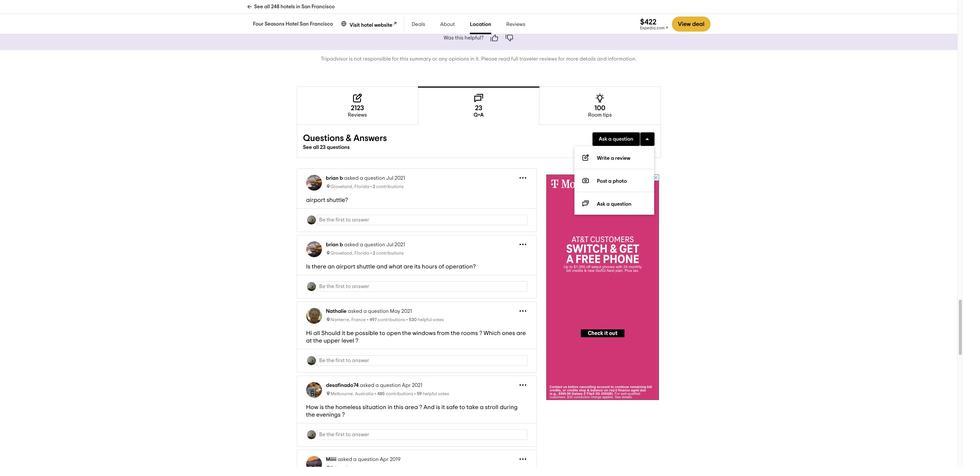 Task type: vqa. For each thing, say whether or not it's contained in the screenshot.
"at"
yes



Task type: describe. For each thing, give the bounding box(es) containing it.
votes for from
[[433, 318, 444, 322]]

or
[[432, 57, 438, 62]]

from
[[437, 331, 450, 337]]

airport shuttle?
[[306, 197, 348, 203]]

desafinado74 asked a question apr 2021
[[326, 383, 423, 388]]

brian for there
[[326, 242, 339, 248]]

questions
[[303, 134, 344, 143]]

post
[[597, 179, 607, 184]]

asked up shuttle
[[344, 242, 359, 248]]

485 contributions 59 helpful votes
[[377, 392, 449, 396]]

summary
[[410, 57, 431, 62]]

contributions up the area on the bottom left
[[386, 392, 413, 396]]

how is the homeless situation in this area ? and is it safe to take a stroll during the evenings ?
[[306, 405, 518, 418]]

is for how
[[320, 405, 324, 411]]

? left and
[[419, 405, 422, 411]]

all for hi
[[313, 331, 320, 337]]

2 for there
[[373, 251, 375, 256]]

248
[[271, 4, 279, 9]]

which
[[484, 331, 501, 337]]

visit
[[350, 23, 360, 28]]

b for shuttle?
[[340, 176, 343, 181]]

may
[[390, 309, 400, 314]]

asked for miiiii
[[338, 457, 352, 463]]

23 q+a
[[474, 105, 484, 118]]

asked for nathalie
[[348, 309, 362, 314]]

tips
[[603, 113, 612, 118]]

497 contributions 530 helpful votes
[[370, 318, 444, 322]]

2021 up what
[[395, 242, 405, 248]]

ones
[[502, 331, 515, 337]]

hotels
[[281, 4, 295, 9]]

2 for shuttle?
[[373, 185, 375, 189]]

tripadvisor
[[321, 57, 348, 62]]

1 horizontal spatial reviews
[[506, 22, 525, 27]]

deals
[[412, 22, 425, 27]]

100
[[595, 105, 606, 112]]

contributions up airport shuttle? link
[[376, 185, 404, 189]]

it inside how is the homeless situation in this area ? and is it safe to take a stroll during the evenings ?
[[442, 405, 445, 411]]

is there an airport shuttle and what are its hours of operation? link
[[306, 263, 528, 271]]

59
[[417, 392, 422, 396]]

contributions down may
[[378, 318, 405, 322]]

23 inside 23 q+a
[[475, 105, 482, 112]]

shuttle?
[[327, 197, 348, 203]]

deal
[[692, 21, 705, 27]]

traveler
[[520, 57, 538, 62]]

please
[[481, 57, 497, 62]]

questions
[[327, 145, 350, 150]]

visit hotel website
[[350, 23, 393, 28]]

at
[[306, 338, 312, 344]]

1 vertical spatial airport
[[336, 264, 355, 270]]

tripadvisor is not responsible for this summary or any opinions in it. please read full traveler reviews for more details and information.
[[321, 57, 637, 62]]

2 contributions for there
[[373, 251, 404, 256]]

1 be the first to answer text field from the top
[[317, 215, 528, 226]]

1 vertical spatial ask
[[597, 202, 606, 207]]

reviews
[[540, 57, 557, 62]]

should
[[321, 331, 341, 337]]

see inside questions & answers see all 23 questions
[[303, 145, 312, 150]]

1 vertical spatial ask a question
[[597, 202, 632, 207]]

be
[[347, 331, 354, 337]]

the right from
[[451, 331, 460, 337]]

review
[[615, 156, 631, 161]]

answers
[[354, 134, 387, 143]]

helpful?
[[465, 35, 484, 41]]

how
[[306, 405, 318, 411]]

2021 up airport shuttle? link
[[395, 176, 405, 181]]

2 horizontal spatial in
[[470, 57, 475, 62]]

votes for is
[[438, 392, 449, 396]]

desafinado74 link
[[326, 383, 359, 388]]

asked up the shuttle?
[[344, 176, 359, 181]]

b for there
[[340, 242, 343, 248]]

expedia.com
[[640, 26, 665, 30]]

area
[[405, 405, 418, 411]]

possible
[[355, 331, 378, 337]]

upper
[[324, 338, 340, 344]]

this inside how is the homeless situation in this area ? and is it safe to take a stroll during the evenings ?
[[394, 405, 404, 411]]

it inside hi all   should it be possible to open the windows from the rooms ?   which ones are at the upper level ?
[[342, 331, 345, 337]]

see all 248 hotels in san francisco
[[254, 4, 335, 9]]

hotel
[[286, 21, 299, 27]]

write a review link
[[575, 147, 654, 169]]

is for tripadvisor
[[349, 57, 353, 62]]

be the first to answer text field for windows
[[317, 356, 528, 366]]

during
[[500, 405, 518, 411]]

how is the homeless situation in this area ? and is it safe to take a stroll during the evenings ? link
[[306, 404, 528, 419]]

shuttle
[[357, 264, 375, 270]]

airport shuttle? link
[[306, 197, 528, 204]]

details
[[580, 57, 596, 62]]

opinions
[[449, 57, 469, 62]]

Be the first to answer text field
[[317, 282, 528, 292]]

read
[[499, 57, 510, 62]]

information.
[[608, 57, 637, 62]]

0 vertical spatial francisco
[[312, 4, 335, 9]]

there
[[312, 264, 326, 270]]

1 vertical spatial this
[[400, 57, 409, 62]]

location
[[470, 22, 491, 27]]

miiiii
[[326, 457, 337, 463]]

2021 up 497 contributions 530 helpful votes
[[402, 309, 412, 314]]

homeless
[[336, 405, 361, 411]]

view
[[678, 21, 691, 27]]

website
[[374, 23, 393, 28]]

any
[[439, 57, 448, 62]]

contributions up is there an airport shuttle and what are its hours of operation?
[[376, 251, 404, 256]]

helpful for and
[[423, 392, 437, 396]]

situation
[[363, 405, 386, 411]]

0 horizontal spatial reviews
[[348, 113, 367, 118]]

530
[[409, 318, 417, 322]]

? right rooms
[[479, 331, 482, 337]]



Task type: locate. For each thing, give the bounding box(es) containing it.
0 vertical spatial see
[[254, 4, 263, 9]]

room
[[588, 113, 602, 118]]

all left '248'
[[264, 4, 270, 9]]

1 vertical spatial 2 contributions
[[373, 251, 404, 256]]

san right hotel
[[300, 21, 309, 27]]

are right ones
[[517, 331, 526, 337]]

stroll
[[485, 405, 499, 411]]

apr for 2021
[[402, 383, 411, 388]]

more
[[566, 57, 579, 62]]

an
[[328, 264, 335, 270]]

100 room tips
[[588, 105, 612, 118]]

to inside how is the homeless situation in this area ? and is it safe to take a stroll during the evenings ?
[[460, 405, 465, 411]]

san right the hotels
[[301, 4, 311, 9]]

apr left 2019
[[380, 457, 389, 463]]

san
[[301, 4, 311, 9], [300, 21, 309, 27]]

1 vertical spatial brian b asked a question jul 2021
[[326, 242, 405, 248]]

to inside hi all   should it be possible to open the windows from the rooms ?   which ones are at the upper level ?
[[380, 331, 385, 337]]

reviews down the 2123
[[348, 113, 367, 118]]

asked
[[344, 176, 359, 181], [344, 242, 359, 248], [348, 309, 362, 314], [360, 383, 374, 388], [338, 457, 352, 463]]

hi all   should it be possible to open the windows from the rooms ?   which ones are at the upper level ?
[[306, 331, 526, 344]]

apr for 2019
[[380, 457, 389, 463]]

1 horizontal spatial 23
[[475, 105, 482, 112]]

0 horizontal spatial in
[[296, 4, 300, 9]]

1 horizontal spatial apr
[[402, 383, 411, 388]]

is
[[306, 264, 310, 270]]

23 up q+a
[[475, 105, 482, 112]]

&
[[346, 134, 352, 143]]

0 vertical spatial helpful
[[418, 318, 432, 322]]

brian b asked a question jul 2021 for there
[[326, 242, 405, 248]]

1 jul from the top
[[386, 176, 394, 181]]

level
[[342, 338, 354, 344]]

all down questions
[[313, 145, 319, 150]]

view deal button
[[672, 17, 711, 32]]

asked up situation
[[360, 383, 374, 388]]

0 vertical spatial be the first to answer text field
[[317, 215, 528, 226]]

0 vertical spatial brian
[[326, 176, 339, 181]]

brian b link
[[326, 176, 343, 181], [326, 242, 343, 248]]

votes up the safe
[[438, 392, 449, 396]]

apr up 485 contributions 59 helpful votes
[[402, 383, 411, 388]]

brian b asked a question jul 2021
[[326, 176, 405, 181], [326, 242, 405, 248]]

0 vertical spatial and
[[597, 57, 607, 62]]

be the first to answer text field down airport shuttle? link
[[317, 215, 528, 226]]

1 horizontal spatial to
[[460, 405, 465, 411]]

be the first to answer text field for and
[[317, 430, 528, 440]]

? down homeless
[[342, 412, 345, 418]]

and
[[424, 405, 435, 411]]

is right and
[[436, 405, 440, 411]]

write
[[597, 156, 610, 161]]

1 vertical spatial see
[[303, 145, 312, 150]]

be the first to answer text field down "how is the homeless situation in this area ? and is it safe to take a stroll during the evenings ?" link
[[317, 430, 528, 440]]

2 vertical spatial all
[[313, 331, 320, 337]]

advertisement region
[[546, 175, 659, 401]]

1 vertical spatial 23
[[320, 145, 326, 150]]

0 horizontal spatial apr
[[380, 457, 389, 463]]

1 vertical spatial reviews
[[348, 113, 367, 118]]

hi all   should it be possible to open the windows from the rooms ?   which ones are at the upper level ? link
[[306, 330, 528, 345]]

0 vertical spatial all
[[264, 4, 270, 9]]

hotel
[[361, 23, 373, 28]]

0 vertical spatial 23
[[475, 105, 482, 112]]

0 horizontal spatial to
[[380, 331, 385, 337]]

ask a question button
[[593, 133, 640, 146]]

a inside how is the homeless situation in this area ? and is it safe to take a stroll during the evenings ?
[[480, 405, 484, 411]]

1 for from the left
[[392, 57, 399, 62]]

2 contributions for shuttle?
[[373, 185, 404, 189]]

asked right miiiii
[[338, 457, 352, 463]]

1 vertical spatial and
[[377, 264, 388, 270]]

0 horizontal spatial it
[[342, 331, 345, 337]]

miiiii asked a question apr 2019
[[326, 457, 401, 463]]

to
[[380, 331, 385, 337], [460, 405, 465, 411]]

q+a
[[474, 113, 484, 118]]

is right "how" on the bottom left of the page
[[320, 405, 324, 411]]

is left not
[[349, 57, 353, 62]]

1 vertical spatial b
[[340, 242, 343, 248]]

its
[[414, 264, 421, 270]]

reviews up full
[[506, 22, 525, 27]]

to right the safe
[[460, 405, 465, 411]]

1 vertical spatial francisco
[[310, 21, 333, 27]]

seasons
[[265, 21, 285, 27]]

1 b from the top
[[340, 176, 343, 181]]

brian b link for there
[[326, 242, 343, 248]]

jul up airport shuttle? link
[[386, 176, 394, 181]]

ask a question down post a photo
[[597, 202, 632, 207]]

are left its on the bottom left of the page
[[404, 264, 413, 270]]

ask inside button
[[599, 137, 607, 142]]

reviews
[[506, 22, 525, 27], [348, 113, 367, 118]]

it.
[[476, 57, 480, 62]]

airport right 'an' at the left bottom
[[336, 264, 355, 270]]

francisco right hotel
[[310, 21, 333, 27]]

four
[[253, 21, 264, 27]]

0 horizontal spatial airport
[[306, 197, 325, 203]]

2 vertical spatial in
[[388, 405, 393, 411]]

2 jul from the top
[[386, 242, 394, 248]]

0 vertical spatial b
[[340, 176, 343, 181]]

francisco up four seasons hotel san francisco
[[312, 4, 335, 9]]

2 contributions up airport shuttle? link
[[373, 185, 404, 189]]

view deal
[[678, 21, 705, 27]]

rooms
[[461, 331, 478, 337]]

1 horizontal spatial and
[[597, 57, 607, 62]]

ask a question
[[599, 137, 634, 142], [597, 202, 632, 207]]

all inside hi all   should it be possible to open the windows from the rooms ?   which ones are at the upper level ?
[[313, 331, 320, 337]]

ask
[[599, 137, 607, 142], [597, 202, 606, 207]]

0 vertical spatial to
[[380, 331, 385, 337]]

see inside see all 248 hotels in san francisco link
[[254, 4, 263, 9]]

in
[[296, 4, 300, 9], [470, 57, 475, 62], [388, 405, 393, 411]]

1 vertical spatial jul
[[386, 242, 394, 248]]

0 horizontal spatial see
[[254, 4, 263, 9]]

1 vertical spatial apr
[[380, 457, 389, 463]]

to left open
[[380, 331, 385, 337]]

jul up is there an airport shuttle and what are its hours of operation?
[[386, 242, 394, 248]]

about
[[440, 22, 455, 27]]

1 vertical spatial helpful
[[423, 392, 437, 396]]

0 vertical spatial ask a question
[[599, 137, 634, 142]]

1 horizontal spatial is
[[349, 57, 353, 62]]

0 vertical spatial reviews
[[506, 22, 525, 27]]

1 vertical spatial it
[[442, 405, 445, 411]]

brian for shuttle?
[[326, 176, 339, 181]]

1 vertical spatial in
[[470, 57, 475, 62]]

0 vertical spatial 2 contributions
[[373, 185, 404, 189]]

?
[[479, 331, 482, 337], [356, 338, 359, 344], [419, 405, 422, 411], [342, 412, 345, 418]]

1 vertical spatial san
[[300, 21, 309, 27]]

jul for there
[[386, 242, 394, 248]]

are inside hi all   should it be possible to open the windows from the rooms ?   which ones are at the upper level ?
[[517, 331, 526, 337]]

nathalie link
[[326, 309, 347, 314]]

1 brian b asked a question jul 2021 from the top
[[326, 176, 405, 181]]

full
[[511, 57, 518, 62]]

1 2 from the top
[[373, 185, 375, 189]]

see down questions
[[303, 145, 312, 150]]

0 vertical spatial brian b link
[[326, 176, 343, 181]]

2 b from the top
[[340, 242, 343, 248]]

it left the safe
[[442, 405, 445, 411]]

and right details
[[597, 57, 607, 62]]

brian b link up 'an' at the left bottom
[[326, 242, 343, 248]]

the right at
[[313, 338, 322, 344]]

and
[[597, 57, 607, 62], [377, 264, 388, 270]]

a inside 'link'
[[611, 156, 614, 161]]

hours
[[422, 264, 437, 270]]

ask a question up write a review 'link'
[[599, 137, 634, 142]]

in right the hotels
[[296, 4, 300, 9]]

1 vertical spatial all
[[313, 145, 319, 150]]

is there an airport shuttle and what are its hours of operation?
[[306, 264, 476, 270]]

1 brian b link from the top
[[326, 176, 343, 181]]

francisco
[[312, 4, 335, 9], [310, 21, 333, 27]]

1 horizontal spatial for
[[558, 57, 565, 62]]

1 horizontal spatial airport
[[336, 264, 355, 270]]

0 vertical spatial votes
[[433, 318, 444, 322]]

in left it.
[[470, 57, 475, 62]]

2 brian b link from the top
[[326, 242, 343, 248]]

photo
[[613, 179, 627, 184]]

helpful right 530
[[418, 318, 432, 322]]

0 horizontal spatial for
[[392, 57, 399, 62]]

brian b link up the shuttle?
[[326, 176, 343, 181]]

1 vertical spatial be the first to answer text field
[[317, 356, 528, 366]]

asked for desafinado74
[[360, 383, 374, 388]]

1 horizontal spatial it
[[442, 405, 445, 411]]

1 horizontal spatial are
[[517, 331, 526, 337]]

was this helpful?
[[444, 35, 484, 41]]

questions & answers see all 23 questions
[[303, 134, 387, 150]]

brian b asked a question jul 2021 up shuttle
[[326, 242, 405, 248]]

airport left the shuttle?
[[306, 197, 325, 203]]

2 vertical spatial be the first to answer text field
[[317, 430, 528, 440]]

jul for shuttle?
[[386, 176, 394, 181]]

brian b link for shuttle?
[[326, 176, 343, 181]]

$422
[[640, 18, 657, 26]]

write a review
[[597, 156, 631, 161]]

this right "was"
[[455, 35, 464, 41]]

1 vertical spatial brian b link
[[326, 242, 343, 248]]

2123
[[351, 105, 364, 112]]

see all 248 hotels in san francisco link
[[247, 0, 335, 14]]

1 horizontal spatial in
[[388, 405, 393, 411]]

0 vertical spatial san
[[301, 4, 311, 9]]

23 inside questions & answers see all 23 questions
[[320, 145, 326, 150]]

safe
[[446, 405, 458, 411]]

0 horizontal spatial are
[[404, 264, 413, 270]]

desafinado74
[[326, 383, 359, 388]]

? right the level at the left bottom
[[356, 338, 359, 344]]

1 vertical spatial are
[[517, 331, 526, 337]]

was
[[444, 35, 454, 41]]

post a photo
[[597, 179, 627, 184]]

hi
[[306, 331, 312, 337]]

1 vertical spatial brian
[[326, 242, 339, 248]]

nathalie asked a question may 2021
[[326, 309, 412, 314]]

0 vertical spatial brian b asked a question jul 2021
[[326, 176, 405, 181]]

1 brian from the top
[[326, 176, 339, 181]]

asked right nathalie
[[348, 309, 362, 314]]

2 2 contributions from the top
[[373, 251, 404, 256]]

windows
[[413, 331, 436, 337]]

0 vertical spatial airport
[[306, 197, 325, 203]]

miiiii link
[[326, 457, 337, 463]]

0 vertical spatial jul
[[386, 176, 394, 181]]

the down "how" on the bottom left of the page
[[306, 412, 315, 418]]

0 horizontal spatial and
[[377, 264, 388, 270]]

see
[[254, 4, 263, 9], [303, 145, 312, 150]]

2 contributions up is there an airport shuttle and what are its hours of operation?
[[373, 251, 404, 256]]

1 2 contributions from the top
[[373, 185, 404, 189]]

all for see
[[264, 4, 270, 9]]

this left the area on the bottom left
[[394, 405, 404, 411]]

see left '248'
[[254, 4, 263, 9]]

brian up 'an' at the left bottom
[[326, 242, 339, 248]]

0 horizontal spatial 23
[[320, 145, 326, 150]]

1 vertical spatial 2
[[373, 251, 375, 256]]

0 vertical spatial this
[[455, 35, 464, 41]]

0 vertical spatial are
[[404, 264, 413, 270]]

votes up from
[[433, 318, 444, 322]]

1 vertical spatial to
[[460, 405, 465, 411]]

1 horizontal spatial see
[[303, 145, 312, 150]]

be the first to answer text field down hi all   should it be possible to open the windows from the rooms ?   which ones are at the upper level ? link
[[317, 356, 528, 366]]

2 be the first to answer text field from the top
[[317, 356, 528, 366]]

evenings
[[316, 412, 341, 418]]

operation?
[[446, 264, 476, 270]]

a inside button
[[609, 137, 612, 142]]

the up evenings
[[325, 405, 334, 411]]

2 horizontal spatial is
[[436, 405, 440, 411]]

2 brian b asked a question jul 2021 from the top
[[326, 242, 405, 248]]

all right hi
[[313, 331, 320, 337]]

0 vertical spatial apr
[[402, 383, 411, 388]]

the right open
[[402, 331, 411, 337]]

ask up write
[[599, 137, 607, 142]]

23 down questions
[[320, 145, 326, 150]]

2123 reviews
[[348, 105, 367, 118]]

not
[[354, 57, 362, 62]]

0 vertical spatial it
[[342, 331, 345, 337]]

brian b asked a question jul 2021 up the shuttle?
[[326, 176, 405, 181]]

2 brian from the top
[[326, 242, 339, 248]]

2 for from the left
[[558, 57, 565, 62]]

this left summary
[[400, 57, 409, 62]]

all inside questions & answers see all 23 questions
[[313, 145, 319, 150]]

for right 'responsible'
[[392, 57, 399, 62]]

it
[[342, 331, 345, 337], [442, 405, 445, 411]]

2 vertical spatial this
[[394, 405, 404, 411]]

what
[[389, 264, 402, 270]]

brian up the shuttle?
[[326, 176, 339, 181]]

brian b asked a question jul 2021 for shuttle?
[[326, 176, 405, 181]]

485
[[377, 392, 385, 396]]

responsible
[[363, 57, 391, 62]]

0 horizontal spatial is
[[320, 405, 324, 411]]

0 vertical spatial in
[[296, 4, 300, 9]]

0 vertical spatial 2
[[373, 185, 375, 189]]

3 be the first to answer text field from the top
[[317, 430, 528, 440]]

in inside how is the homeless situation in this area ? and is it safe to take a stroll during the evenings ?
[[388, 405, 393, 411]]

question inside button
[[613, 137, 634, 142]]

in right situation
[[388, 405, 393, 411]]

for left more
[[558, 57, 565, 62]]

ask a question inside button
[[599, 137, 634, 142]]

2
[[373, 185, 375, 189], [373, 251, 375, 256]]

1 vertical spatial votes
[[438, 392, 449, 396]]

visit hotel website link
[[341, 20, 398, 29]]

and left what
[[377, 264, 388, 270]]

2 2 from the top
[[373, 251, 375, 256]]

Be the first to answer text field
[[317, 215, 528, 226], [317, 356, 528, 366], [317, 430, 528, 440]]

four seasons hotel san francisco
[[253, 21, 333, 27]]

ask down post
[[597, 202, 606, 207]]

take
[[467, 405, 479, 411]]

open
[[387, 331, 401, 337]]

the
[[402, 331, 411, 337], [451, 331, 460, 337], [313, 338, 322, 344], [325, 405, 334, 411], [306, 412, 315, 418]]

0 vertical spatial ask
[[599, 137, 607, 142]]

helpful for windows
[[418, 318, 432, 322]]

it left be
[[342, 331, 345, 337]]

2021 up 59
[[412, 383, 423, 388]]

helpful right 59
[[423, 392, 437, 396]]

for
[[392, 57, 399, 62], [558, 57, 565, 62]]



